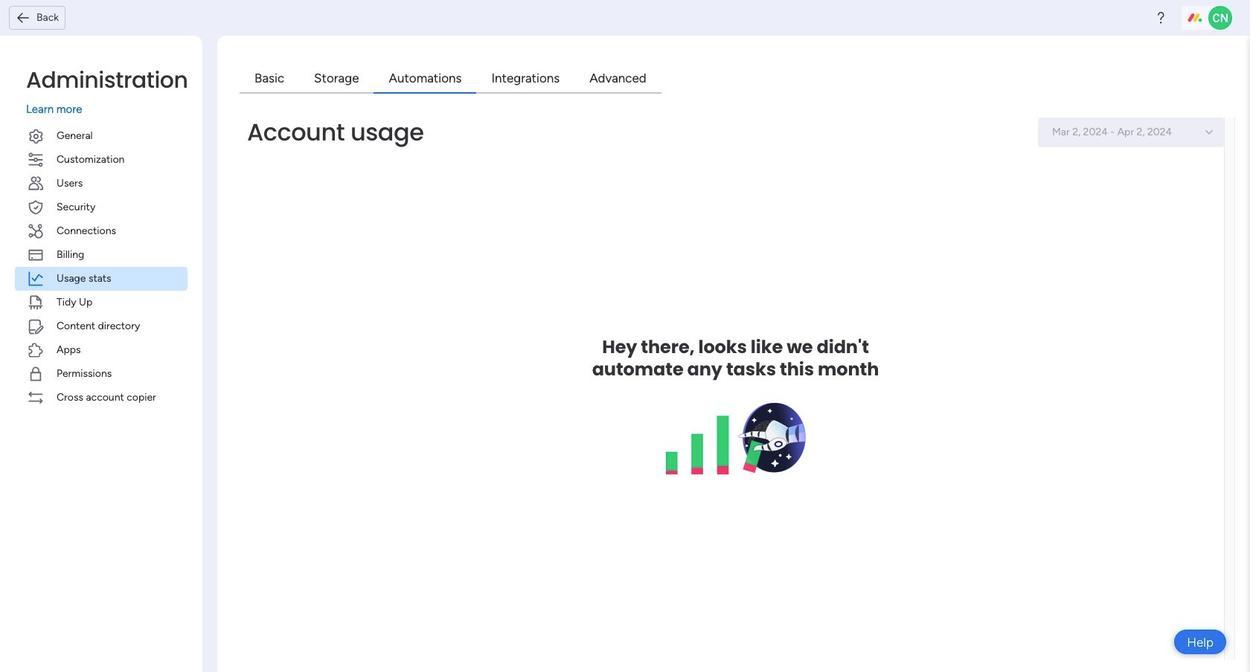 Task type: vqa. For each thing, say whether or not it's contained in the screenshot.
Search in workspace Field
no



Task type: locate. For each thing, give the bounding box(es) containing it.
cool name image
[[1209, 6, 1233, 30]]



Task type: describe. For each thing, give the bounding box(es) containing it.
help image
[[1154, 10, 1169, 25]]

back to workspace image
[[16, 10, 31, 25]]



